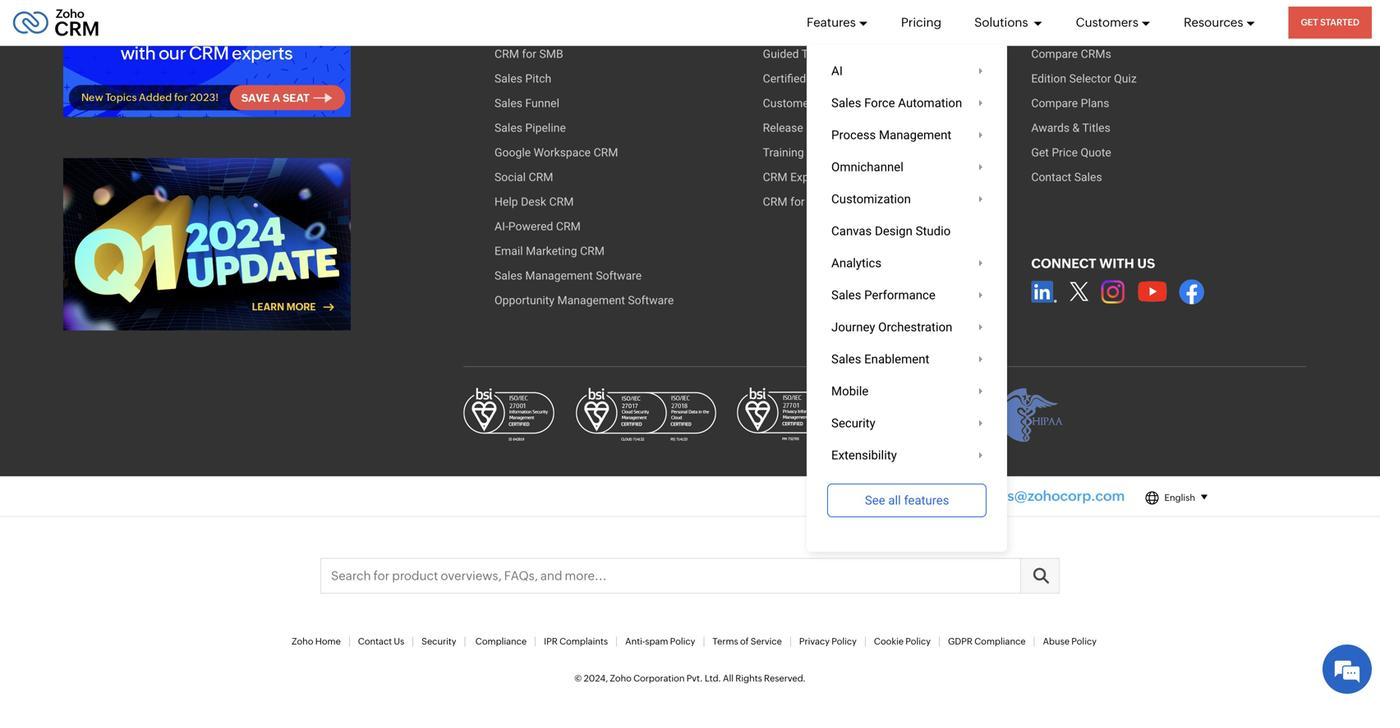 Task type: vqa. For each thing, say whether or not it's contained in the screenshot.
the price.
no



Task type: locate. For each thing, give the bounding box(es) containing it.
gdpr compliance link
[[948, 637, 1026, 647]]

zoho home link
[[292, 637, 341, 647]]

email
[[495, 244, 523, 258]]

1 vertical spatial compare
[[1032, 96, 1078, 110]]

ipr
[[544, 637, 558, 647]]

help for help desk crm
[[495, 195, 518, 209]]

0 horizontal spatial contact
[[358, 637, 392, 647]]

awards & titles
[[1032, 121, 1111, 135]]

privacy
[[800, 637, 830, 647]]

for left smb
[[522, 47, 537, 61]]

sales force automation link
[[807, 87, 1008, 119]]

sales for sales management software
[[495, 269, 523, 283]]

0 vertical spatial security
[[832, 416, 876, 431]]

opportunity
[[495, 294, 555, 307]]

0 horizontal spatial get
[[1032, 146, 1049, 159]]

cookie
[[874, 637, 904, 647]]

1 horizontal spatial us
[[1138, 256, 1156, 271]]

desk
[[521, 195, 547, 209]]

0 horizontal spatial security
[[422, 637, 457, 647]]

2024,
[[584, 674, 608, 684]]

security right contact us link
[[422, 637, 457, 647]]

security link right contact us link
[[422, 637, 457, 647]]

2 vertical spatial management
[[558, 294, 625, 307]]

compare crms link
[[1032, 42, 1112, 66]]

notes
[[806, 121, 837, 135]]

policy right privacy
[[832, 637, 857, 647]]

4 policy from the left
[[1072, 637, 1097, 647]]

0 vertical spatial compare
[[1032, 47, 1078, 61]]

customers
[[1076, 15, 1139, 30]]

1 vertical spatial help
[[495, 195, 518, 209]]

help for help center
[[763, 22, 787, 36]]

crm for enterprises link
[[763, 190, 866, 214]]

0 vertical spatial software
[[596, 269, 642, 283]]

contact sales link
[[1032, 165, 1103, 190]]

compliance left ipr on the bottom of page
[[476, 637, 527, 647]]

contact right home
[[358, 637, 392, 647]]

get started
[[1301, 17, 1360, 28]]

3 policy from the left
[[906, 637, 931, 647]]

0 vertical spatial get
[[1301, 17, 1319, 28]]

1 horizontal spatial compliance
[[975, 637, 1026, 647]]

ai
[[832, 64, 843, 78]]

sales funnel link
[[495, 91, 560, 116]]

customization link
[[807, 183, 1008, 215]]

pipeline
[[526, 121, 566, 135]]

edition selector quiz link
[[1032, 66, 1137, 91]]

edition
[[1032, 72, 1067, 85]]

selector
[[1070, 72, 1112, 85]]

english
[[1165, 493, 1196, 503]]

0 horizontal spatial for
[[522, 47, 537, 61]]

sales for sales performance
[[832, 288, 862, 302]]

training link
[[763, 140, 804, 165]]

1 compare from the top
[[1032, 47, 1078, 61]]

rights
[[736, 674, 763, 684]]

management down the sales management software link
[[558, 294, 625, 307]]

omnichannel link
[[807, 151, 1008, 183]]

0 horizontal spatial us
[[394, 637, 404, 647]]

compare for compare crms
[[1032, 47, 1078, 61]]

for down express
[[791, 195, 805, 209]]

sales down consultants
[[832, 96, 862, 110]]

crm up sales management software
[[580, 244, 605, 258]]

funnel
[[526, 96, 560, 110]]

zoho right 2024,
[[610, 674, 632, 684]]

help desk crm
[[495, 195, 574, 209]]

management for process
[[879, 128, 952, 142]]

crm
[[495, 47, 519, 61], [594, 146, 618, 159], [529, 170, 553, 184], [763, 170, 788, 184], [549, 195, 574, 209], [763, 195, 788, 209], [556, 220, 581, 233], [580, 244, 605, 258]]

get left price
[[1032, 146, 1049, 159]]

policy
[[670, 637, 696, 647], [832, 637, 857, 647], [906, 637, 931, 647], [1072, 637, 1097, 647]]

1 horizontal spatial zoho
[[610, 674, 632, 684]]

anti-
[[625, 637, 645, 647]]

get
[[1301, 17, 1319, 28], [1032, 146, 1049, 159]]

sales left pitch
[[495, 72, 523, 85]]

zoho left home
[[292, 637, 314, 647]]

crm up sales pitch
[[495, 47, 519, 61]]

1 compliance from the left
[[476, 637, 527, 647]]

canvas design studio link
[[807, 215, 1008, 247]]

get left started
[[1301, 17, 1319, 28]]

force
[[865, 96, 895, 110]]

orchestration
[[879, 320, 953, 334]]

sales down email
[[495, 269, 523, 283]]

sales down quote
[[1075, 170, 1103, 184]]

1 vertical spatial us
[[394, 637, 404, 647]]

crms
[[1081, 47, 1112, 61]]

compare inside compare plans link
[[1032, 96, 1078, 110]]

sales up the google at top
[[495, 121, 523, 135]]

canvas design studio
[[832, 224, 951, 238]]

1 horizontal spatial contact
[[1032, 170, 1072, 184]]

sales up journey
[[832, 288, 862, 302]]

0 horizontal spatial help
[[495, 195, 518, 209]]

canvas
[[832, 224, 872, 238]]

0 vertical spatial help
[[763, 22, 787, 36]]

0 horizontal spatial security link
[[422, 637, 457, 647]]

compliance right the gdpr
[[975, 637, 1026, 647]]

guided tour
[[763, 47, 825, 61]]

help center link
[[763, 17, 823, 42]]

forum
[[816, 96, 849, 110]]

anti-spam policy link
[[625, 637, 696, 647]]

anti-spam policy
[[625, 637, 696, 647]]

process management
[[832, 128, 952, 142]]

crm up marketing in the top left of the page
[[556, 220, 581, 233]]

ai link
[[807, 55, 1008, 87]]

sales
[[495, 72, 523, 85], [832, 96, 862, 110], [495, 96, 523, 110], [495, 121, 523, 135], [1075, 170, 1103, 184], [495, 269, 523, 283], [832, 288, 862, 302], [832, 352, 862, 367]]

privacy policy link
[[800, 637, 857, 647]]

sales down sales pitch link
[[495, 96, 523, 110]]

complaints
[[560, 637, 608, 647]]

policy for abuse policy
[[1072, 637, 1097, 647]]

contact for contact us
[[358, 637, 392, 647]]

training
[[763, 146, 804, 159]]

compare up edition in the right top of the page
[[1032, 47, 1078, 61]]

google workspace crm link
[[495, 140, 618, 165]]

crm right workspace
[[594, 146, 618, 159]]

for for enterprises
[[791, 195, 805, 209]]

gdpr
[[948, 637, 973, 647]]

help center
[[763, 22, 823, 36]]

management
[[879, 128, 952, 142], [526, 269, 593, 283], [558, 294, 625, 307]]

0 vertical spatial management
[[879, 128, 952, 142]]

certified consultants
[[763, 72, 871, 85]]

analytics link
[[807, 247, 1008, 279]]

opportunity management software link
[[495, 288, 674, 313]]

0 horizontal spatial zoho
[[292, 637, 314, 647]]

titles
[[1083, 121, 1111, 135]]

crm right desk at the left of page
[[549, 195, 574, 209]]

for
[[522, 47, 537, 61], [791, 195, 805, 209]]

compliance
[[476, 637, 527, 647], [975, 637, 1026, 647]]

1 vertical spatial security link
[[422, 637, 457, 647]]

customer forum link
[[763, 91, 849, 116]]

ai-powered crm link
[[495, 214, 581, 239]]

management down marketing in the top left of the page
[[526, 269, 593, 283]]

policy right spam
[[670, 637, 696, 647]]

0 vertical spatial security link
[[807, 408, 1008, 440]]

corporation
[[634, 674, 685, 684]]

crm inside help desk crm link
[[549, 195, 574, 209]]

google workspace crm
[[495, 146, 618, 159]]

1 vertical spatial get
[[1032, 146, 1049, 159]]

1 horizontal spatial help
[[763, 22, 787, 36]]

gdpr compliance
[[948, 637, 1026, 647]]

2 policy from the left
[[832, 637, 857, 647]]

1 vertical spatial for
[[791, 195, 805, 209]]

get inside get started link
[[1301, 17, 1319, 28]]

compare inside compare crms link
[[1032, 47, 1078, 61]]

release
[[763, 121, 804, 135]]

crm down training link
[[763, 170, 788, 184]]

crm for smb
[[495, 47, 564, 61]]

1 vertical spatial management
[[526, 269, 593, 283]]

for for smb
[[522, 47, 537, 61]]

security down 'mobile'
[[832, 416, 876, 431]]

compare for compare plans
[[1032, 96, 1078, 110]]

2 compare from the top
[[1032, 96, 1078, 110]]

0 vertical spatial us
[[1138, 256, 1156, 271]]

compare
[[1032, 47, 1078, 61], [1032, 96, 1078, 110]]

connect with us
[[1032, 256, 1156, 271]]

policy right abuse at bottom right
[[1072, 637, 1097, 647]]

compare plans
[[1032, 96, 1110, 110]]

crm down crm express - blog link
[[763, 195, 788, 209]]

1 vertical spatial security
[[422, 637, 457, 647]]

crm up the help desk crm
[[529, 170, 553, 184]]

1 vertical spatial zoho
[[610, 674, 632, 684]]

home
[[315, 637, 341, 647]]

policy right cookie
[[906, 637, 931, 647]]

crm inside crm for smb link
[[495, 47, 519, 61]]

help up guided
[[763, 22, 787, 36]]

sales up 'mobile'
[[832, 352, 862, 367]]

blog
[[840, 170, 863, 184]]

1 horizontal spatial get
[[1301, 17, 1319, 28]]

1 horizontal spatial security
[[832, 416, 876, 431]]

social crm link
[[495, 165, 553, 190]]

contact down price
[[1032, 170, 1072, 184]]

help
[[763, 22, 787, 36], [495, 195, 518, 209]]

sales pitch link
[[495, 66, 552, 91]]

0 horizontal spatial compliance
[[476, 637, 527, 647]]

connect
[[1032, 256, 1097, 271]]

1 vertical spatial software
[[628, 294, 674, 307]]

0 vertical spatial for
[[522, 47, 537, 61]]

center
[[790, 22, 823, 36]]

compare up "awards"
[[1032, 96, 1078, 110]]

0 vertical spatial contact
[[1032, 170, 1072, 184]]

us right home
[[394, 637, 404, 647]]

features
[[807, 15, 856, 30]]

security link up extensibility
[[807, 408, 1008, 440]]

help down social
[[495, 195, 518, 209]]

1 horizontal spatial for
[[791, 195, 805, 209]]

sales for sales force automation
[[832, 96, 862, 110]]

crm inside crm for enterprises link
[[763, 195, 788, 209]]

crm inside google workspace crm link
[[594, 146, 618, 159]]

1 vertical spatial contact
[[358, 637, 392, 647]]

management down sales force automation link
[[879, 128, 952, 142]]

Search for product overviews, FAQs, and more... text field
[[321, 559, 1059, 593]]

pitch
[[526, 72, 552, 85]]

us right the with
[[1138, 256, 1156, 271]]

marketing
[[526, 244, 577, 258]]



Task type: describe. For each thing, give the bounding box(es) containing it.
consultants
[[809, 72, 871, 85]]

ltd.
[[705, 674, 721, 684]]

design
[[875, 224, 913, 238]]

mobile
[[832, 384, 869, 399]]

ipr complaints link
[[544, 637, 608, 647]]

with
[[1100, 256, 1135, 271]]

get started link
[[1289, 7, 1373, 39]]

zoho home
[[292, 637, 341, 647]]

crm inside crm express - blog link
[[763, 170, 788, 184]]

integrations link
[[1032, 17, 1093, 42]]

analytics
[[832, 256, 882, 270]]

sales@zohocorp.com
[[981, 488, 1125, 504]]

awards & titles link
[[1032, 116, 1111, 140]]

2 compliance from the left
[[975, 637, 1026, 647]]

compare crms
[[1032, 47, 1112, 61]]

©
[[575, 674, 582, 684]]

crm inside social crm link
[[529, 170, 553, 184]]

sales management software link
[[495, 264, 642, 288]]

management for sales
[[526, 269, 593, 283]]

process management link
[[807, 119, 1008, 151]]

all
[[723, 674, 734, 684]]

sales for sales pipeline
[[495, 121, 523, 135]]

studio
[[916, 224, 951, 238]]

customization
[[832, 192, 911, 206]]

policy for cookie policy
[[906, 637, 931, 647]]

mobile link
[[807, 376, 1008, 408]]

compare plans link
[[1032, 91, 1110, 116]]

ai-powered crm
[[495, 220, 581, 233]]

social crm
[[495, 170, 553, 184]]

0 vertical spatial zoho
[[292, 637, 314, 647]]

quiz
[[1115, 72, 1137, 85]]

1 policy from the left
[[670, 637, 696, 647]]

privacy policy
[[800, 637, 857, 647]]

release notes link
[[763, 116, 837, 140]]

crm for enterprises
[[763, 195, 866, 209]]

terms of service link
[[713, 637, 782, 647]]

release notes
[[763, 121, 837, 135]]

policy for privacy policy
[[832, 637, 857, 647]]

crm express - blog link
[[763, 165, 863, 190]]

crm inside email marketing crm link
[[580, 244, 605, 258]]

pvt.
[[687, 674, 703, 684]]

pricing link
[[901, 0, 942, 45]]

software for sales management software
[[596, 269, 642, 283]]

zoho crm live webinars 2023 footer image
[[63, 0, 351, 117]]

guided
[[763, 47, 799, 61]]

smb
[[540, 47, 564, 61]]

management for opportunity
[[558, 294, 625, 307]]

performance
[[865, 288, 936, 302]]

process
[[832, 128, 876, 142]]

express
[[791, 170, 831, 184]]

contact us
[[358, 637, 404, 647]]

contact sales
[[1032, 170, 1103, 184]]

help desk crm link
[[495, 190, 574, 214]]

abuse policy link
[[1043, 637, 1097, 647]]

journey orchestration link
[[807, 311, 1008, 344]]

1 horizontal spatial security link
[[807, 408, 1008, 440]]

get for get price quote
[[1032, 146, 1049, 159]]

contact for contact sales
[[1032, 170, 1072, 184]]

software for opportunity management software
[[628, 294, 674, 307]]

customer
[[763, 96, 813, 110]]

all
[[889, 494, 901, 508]]

sales for sales enablement
[[832, 352, 862, 367]]

sales enablement link
[[807, 344, 1008, 376]]

service
[[751, 637, 782, 647]]

get price quote link
[[1032, 140, 1112, 165]]

terms of service
[[713, 637, 782, 647]]

© 2024, zoho corporation pvt. ltd. all rights reserved.
[[575, 674, 806, 684]]

get price quote
[[1032, 146, 1112, 159]]

extensibility link
[[807, 440, 1008, 472]]

whats new in zoho crm 2023 image
[[63, 158, 351, 331]]

compliance link
[[476, 637, 527, 647]]

automation
[[899, 96, 963, 110]]

-
[[834, 170, 837, 184]]

solutions link
[[975, 0, 1043, 45]]

sales for sales funnel
[[495, 96, 523, 110]]

edition selector quiz
[[1032, 72, 1137, 85]]

awards
[[1032, 121, 1070, 135]]

certified consultants link
[[763, 66, 871, 91]]

tour
[[802, 47, 825, 61]]

enterprises
[[808, 195, 866, 209]]

ai-
[[495, 220, 509, 233]]

abuse policy
[[1043, 637, 1097, 647]]

sales for sales pitch
[[495, 72, 523, 85]]

sales pipeline link
[[495, 116, 566, 140]]

of
[[740, 637, 749, 647]]

features link
[[807, 0, 869, 45]]

crm express - blog
[[763, 170, 863, 184]]

sales enablement
[[832, 352, 930, 367]]

see
[[865, 494, 886, 508]]

integrations
[[1032, 22, 1093, 36]]

cookie policy link
[[874, 637, 931, 647]]

see all features
[[865, 494, 950, 508]]

terms
[[713, 637, 739, 647]]

zoho crm logo image
[[12, 5, 100, 41]]

resources link
[[1184, 0, 1256, 45]]

crm for smb link
[[495, 42, 564, 66]]

get for get started
[[1301, 17, 1319, 28]]

crm inside ai-powered crm link
[[556, 220, 581, 233]]

ipr complaints
[[544, 637, 608, 647]]

journey
[[832, 320, 876, 334]]

omnichannel
[[832, 160, 904, 174]]

certified
[[763, 72, 807, 85]]



